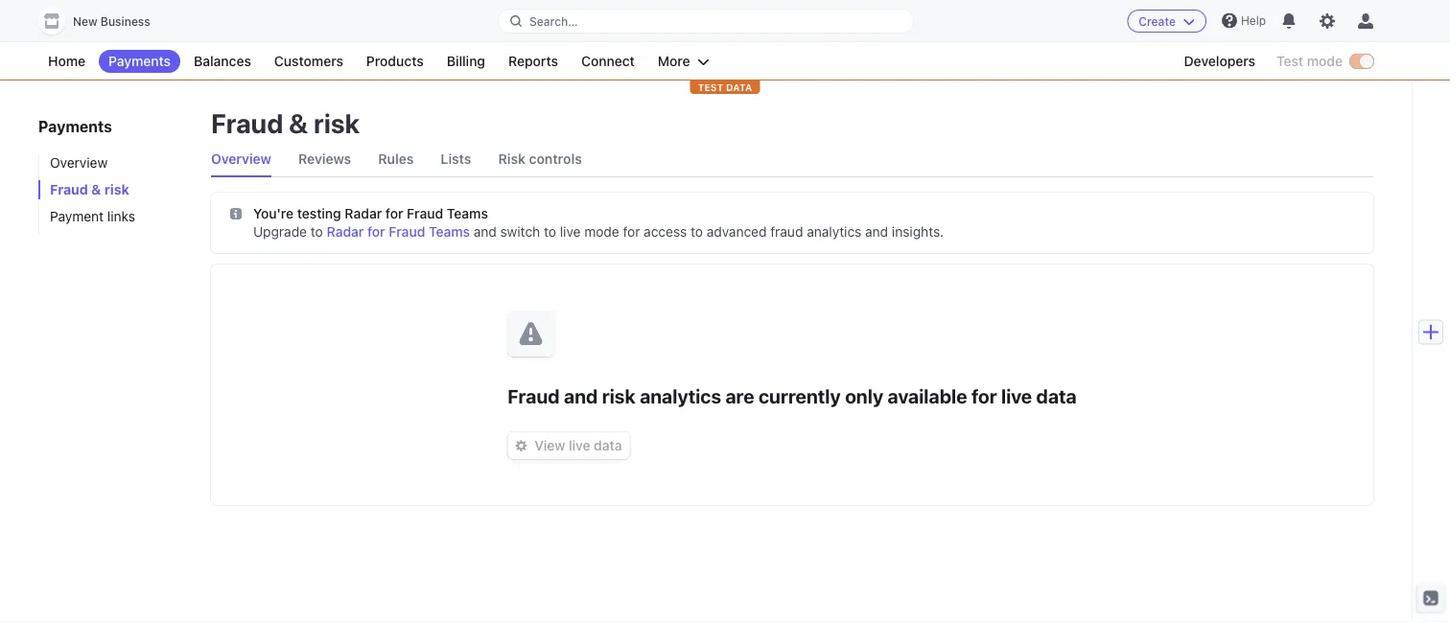 Task type: describe. For each thing, give the bounding box(es) containing it.
fraud
[[771, 224, 804, 240]]

help
[[1242, 14, 1267, 27]]

Search… text field
[[499, 9, 914, 33]]

are
[[726, 385, 755, 407]]

for left access
[[623, 224, 640, 240]]

payments inside payments link
[[109, 53, 171, 69]]

overview for payments
[[50, 155, 108, 171]]

customers link
[[265, 50, 353, 73]]

for down rules link on the top of page
[[368, 224, 385, 240]]

home link
[[38, 50, 95, 73]]

2 horizontal spatial and
[[866, 224, 889, 240]]

data inside button
[[594, 438, 622, 454]]

payment links link
[[38, 207, 192, 226]]

search…
[[530, 14, 578, 28]]

overview link for payments
[[38, 154, 192, 173]]

1 vertical spatial live
[[1002, 385, 1033, 407]]

balances link
[[184, 50, 261, 73]]

svg image
[[230, 208, 242, 220]]

1 vertical spatial radar
[[327, 224, 364, 240]]

new
[[73, 15, 97, 28]]

switch
[[501, 224, 541, 240]]

tab list containing overview
[[211, 142, 1374, 178]]

only
[[846, 385, 884, 407]]

test data
[[698, 82, 753, 93]]

2 to from the left
[[544, 224, 557, 240]]

live inside the you're testing radar for fraud teams upgrade to radar for fraud teams and switch to live mode for access to advanced fraud analytics and insights.
[[560, 224, 581, 240]]

fraud down rules link on the top of page
[[389, 224, 425, 240]]

billing link
[[437, 50, 495, 73]]

upgrade
[[253, 224, 307, 240]]

create
[[1139, 14, 1176, 28]]

billing
[[447, 53, 486, 69]]

you're
[[253, 206, 294, 222]]

1 horizontal spatial and
[[564, 385, 598, 407]]

test
[[698, 82, 724, 93]]

new business button
[[38, 8, 170, 35]]

fraud up radar for fraud teams link
[[407, 206, 444, 222]]

view live data button
[[508, 433, 630, 460]]

data
[[726, 82, 753, 93]]

testing
[[297, 206, 341, 222]]

links
[[107, 209, 135, 225]]

developers link
[[1175, 50, 1266, 73]]

1 vertical spatial risk
[[105, 182, 129, 198]]

fraud & risk link
[[38, 180, 192, 200]]

create button
[[1128, 10, 1207, 33]]

1 vertical spatial &
[[91, 182, 101, 198]]

developers
[[1185, 53, 1256, 69]]

connect link
[[572, 50, 645, 73]]

overview for fraud & risk
[[211, 151, 272, 167]]

rules
[[378, 151, 414, 167]]

Search… search field
[[499, 9, 914, 33]]

reports
[[509, 53, 558, 69]]

rules link
[[378, 142, 414, 177]]

1 vertical spatial payments
[[38, 118, 112, 136]]

payment
[[50, 209, 104, 225]]

1 vertical spatial analytics
[[640, 385, 722, 407]]

fraud up payment on the top
[[50, 182, 88, 198]]

0 horizontal spatial and
[[474, 224, 497, 240]]



Task type: vqa. For each thing, say whether or not it's contained in the screenshot.
right svg ICON
yes



Task type: locate. For each thing, give the bounding box(es) containing it.
radar for fraud teams link
[[327, 224, 470, 240]]

overview link for fraud & risk
[[211, 142, 272, 177]]

insights.
[[892, 224, 944, 240]]

fraud & risk up reviews at the top left
[[211, 107, 360, 139]]

and up view live data
[[564, 385, 598, 407]]

mode inside the you're testing radar for fraud teams upgrade to radar for fraud teams and switch to live mode for access to advanced fraud analytics and insights.
[[585, 224, 620, 240]]

view
[[535, 438, 566, 454]]

0 vertical spatial fraud & risk
[[211, 107, 360, 139]]

risk up "payment links" link
[[105, 182, 129, 198]]

overview inside 'tab list'
[[211, 151, 272, 167]]

risk up view live data
[[602, 385, 636, 407]]

to right switch
[[544, 224, 557, 240]]

risk up reviews at the top left
[[314, 107, 360, 139]]

1 horizontal spatial risk
[[314, 107, 360, 139]]

analytics right fraud
[[807, 224, 862, 240]]

available
[[888, 385, 968, 407]]

analytics
[[807, 224, 862, 240], [640, 385, 722, 407]]

analytics left the are
[[640, 385, 722, 407]]

1 horizontal spatial analytics
[[807, 224, 862, 240]]

1 horizontal spatial &
[[289, 107, 308, 139]]

for right available
[[972, 385, 998, 407]]

overview
[[211, 151, 272, 167], [50, 155, 108, 171]]

2 vertical spatial risk
[[602, 385, 636, 407]]

overview link
[[211, 142, 272, 177], [38, 154, 192, 173]]

0 horizontal spatial fraud & risk
[[50, 182, 129, 198]]

0 horizontal spatial mode
[[585, 224, 620, 240]]

0 horizontal spatial risk
[[105, 182, 129, 198]]

risk
[[499, 151, 526, 167]]

view live data
[[535, 438, 622, 454]]

to right access
[[691, 224, 703, 240]]

0 vertical spatial radar
[[345, 206, 382, 222]]

1 horizontal spatial to
[[544, 224, 557, 240]]

2 vertical spatial live
[[569, 438, 591, 454]]

1 horizontal spatial overview
[[211, 151, 272, 167]]

new business
[[73, 15, 150, 28]]

home
[[48, 53, 85, 69]]

svg image
[[516, 441, 527, 452]]

risk controls link
[[499, 142, 582, 177]]

1 vertical spatial fraud & risk
[[50, 182, 129, 198]]

live inside button
[[569, 438, 591, 454]]

lists
[[441, 151, 472, 167]]

0 vertical spatial payments
[[109, 53, 171, 69]]

0 horizontal spatial analytics
[[640, 385, 722, 407]]

controls
[[529, 151, 582, 167]]

payments down business
[[109, 53, 171, 69]]

advanced
[[707, 224, 767, 240]]

1 horizontal spatial overview link
[[211, 142, 272, 177]]

overview up fraud & risk link at the left of the page
[[50, 155, 108, 171]]

for up radar for fraud teams link
[[386, 206, 404, 222]]

0 vertical spatial &
[[289, 107, 308, 139]]

mode
[[1308, 53, 1344, 69], [585, 224, 620, 240]]

0 vertical spatial data
[[1037, 385, 1077, 407]]

fraud up svg image in the bottom of the page
[[508, 385, 560, 407]]

and
[[474, 224, 497, 240], [866, 224, 889, 240], [564, 385, 598, 407]]

overview link up fraud & risk link at the left of the page
[[38, 154, 192, 173]]

0 vertical spatial risk
[[314, 107, 360, 139]]

currently
[[759, 385, 841, 407]]

fraud down balances link
[[211, 107, 283, 139]]

reviews link
[[298, 142, 351, 177]]

0 vertical spatial mode
[[1308, 53, 1344, 69]]

0 horizontal spatial overview link
[[38, 154, 192, 173]]

1 vertical spatial mode
[[585, 224, 620, 240]]

&
[[289, 107, 308, 139], [91, 182, 101, 198]]

fraud and risk analytics are currently only available for live data
[[508, 385, 1077, 407]]

teams down lists 'link'
[[447, 206, 488, 222]]

fraud
[[211, 107, 283, 139], [50, 182, 88, 198], [407, 206, 444, 222], [389, 224, 425, 240], [508, 385, 560, 407]]

to
[[311, 224, 323, 240], [544, 224, 557, 240], [691, 224, 703, 240]]

fraud & risk
[[211, 107, 360, 139], [50, 182, 129, 198]]

0 horizontal spatial to
[[311, 224, 323, 240]]

more button
[[649, 50, 719, 73]]

radar down the testing
[[327, 224, 364, 240]]

live right available
[[1002, 385, 1033, 407]]

overview up svg icon
[[211, 151, 272, 167]]

overview link up svg icon
[[211, 142, 272, 177]]

test
[[1277, 53, 1304, 69]]

customers
[[274, 53, 343, 69]]

connect
[[581, 53, 635, 69]]

live
[[560, 224, 581, 240], [1002, 385, 1033, 407], [569, 438, 591, 454]]

and left insights.
[[866, 224, 889, 240]]

1 horizontal spatial mode
[[1308, 53, 1344, 69]]

payment links
[[50, 209, 135, 225]]

0 horizontal spatial &
[[91, 182, 101, 198]]

payments link
[[99, 50, 180, 73]]

help button
[[1215, 5, 1274, 36]]

reports link
[[499, 50, 568, 73]]

& up payment links
[[91, 182, 101, 198]]

teams left switch
[[429, 224, 470, 240]]

to down the testing
[[311, 224, 323, 240]]

payments
[[109, 53, 171, 69], [38, 118, 112, 136]]

lists link
[[441, 142, 472, 177]]

payments down home "link" at the left of page
[[38, 118, 112, 136]]

products
[[367, 53, 424, 69]]

0 horizontal spatial data
[[594, 438, 622, 454]]

1 to from the left
[[311, 224, 323, 240]]

reviews
[[298, 151, 351, 167]]

1 vertical spatial teams
[[429, 224, 470, 240]]

overview inside overview link
[[50, 155, 108, 171]]

risk
[[314, 107, 360, 139], [105, 182, 129, 198], [602, 385, 636, 407]]

3 to from the left
[[691, 224, 703, 240]]

1 horizontal spatial fraud & risk
[[211, 107, 360, 139]]

teams
[[447, 206, 488, 222], [429, 224, 470, 240]]

mode left access
[[585, 224, 620, 240]]

analytics inside the you're testing radar for fraud teams upgrade to radar for fraud teams and switch to live mode for access to advanced fraud analytics and insights.
[[807, 224, 862, 240]]

0 horizontal spatial overview
[[50, 155, 108, 171]]

you're testing radar for fraud teams upgrade to radar for fraud teams and switch to live mode for access to advanced fraud analytics and insights.
[[253, 206, 944, 240]]

test mode
[[1277, 53, 1344, 69]]

mode right test
[[1308, 53, 1344, 69]]

fraud & risk up payment links
[[50, 182, 129, 198]]

business
[[101, 15, 150, 28]]

0 vertical spatial live
[[560, 224, 581, 240]]

more
[[658, 53, 691, 69]]

access
[[644, 224, 687, 240]]

for
[[386, 206, 404, 222], [368, 224, 385, 240], [623, 224, 640, 240], [972, 385, 998, 407]]

products link
[[357, 50, 433, 73]]

balances
[[194, 53, 251, 69]]

risk controls
[[499, 151, 582, 167]]

0 vertical spatial analytics
[[807, 224, 862, 240]]

2 horizontal spatial to
[[691, 224, 703, 240]]

& up reviews at the top left
[[289, 107, 308, 139]]

live right view
[[569, 438, 591, 454]]

radar
[[345, 206, 382, 222], [327, 224, 364, 240]]

tab list
[[211, 142, 1374, 178]]

2 horizontal spatial risk
[[602, 385, 636, 407]]

0 vertical spatial teams
[[447, 206, 488, 222]]

and left switch
[[474, 224, 497, 240]]

data
[[1037, 385, 1077, 407], [594, 438, 622, 454]]

1 horizontal spatial data
[[1037, 385, 1077, 407]]

live right switch
[[560, 224, 581, 240]]

radar up radar for fraud teams link
[[345, 206, 382, 222]]

1 vertical spatial data
[[594, 438, 622, 454]]



